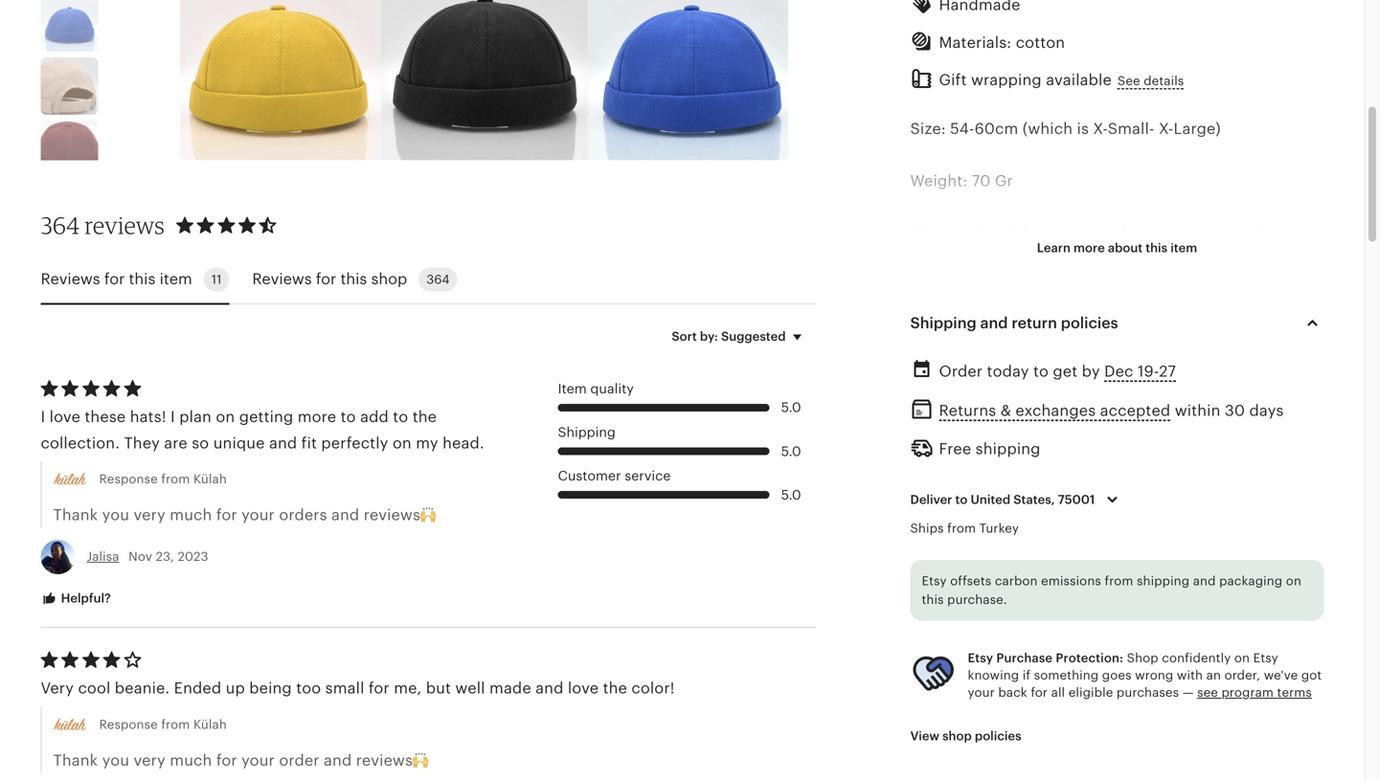 Task type: vqa. For each thing, say whether or not it's contained in the screenshot.
within on the bottom right
yes



Task type: locate. For each thing, give the bounding box(es) containing it.
1 much from the top
[[170, 507, 212, 524]]

and inside the etsy offsets carbon emissions from shipping and packaging on this purchase.
[[1194, 575, 1216, 589]]

sort by: suggested
[[672, 329, 786, 344]]

on left my
[[393, 435, 412, 452]]

to right adapts
[[1308, 251, 1323, 268]]

from down ended
[[161, 718, 190, 732]]

1 vertical spatial love
[[568, 680, 599, 698]]

0 vertical spatial response
[[99, 472, 158, 487]]

0 vertical spatial policies
[[1061, 315, 1119, 332]]

in up it
[[1237, 225, 1251, 242]]

have
[[953, 511, 988, 528]]

1 horizontal spatial in
[[1237, 225, 1251, 242]]

i up collection.
[[41, 409, 45, 426]]

reviews🙌 for thank you very much for your order and reviews🙌
[[356, 753, 428, 770]]

1 5.0 from the top
[[782, 400, 802, 416]]

view
[[911, 729, 940, 744]]

0 horizontal spatial head.
[[443, 435, 485, 452]]

adapts
[[1253, 251, 1304, 268]]

cotton docker cap spring hat minimalist beanie retro beige image
[[41, 58, 98, 115]]

1 vertical spatial reviews🙌
[[356, 753, 428, 770]]

response from külah for ended
[[99, 718, 227, 732]]

my
[[416, 435, 439, 452]]

photos
[[1023, 485, 1075, 502]]

0 vertical spatial item
[[1171, 241, 1198, 255]]

the up packaging
[[1248, 537, 1272, 555]]

0 horizontal spatial x-
[[1094, 120, 1108, 138]]

364 for 364
[[427, 272, 450, 287]]

tab list containing reviews for this item
[[41, 256, 817, 305]]

1 vertical spatial shipping
[[1137, 575, 1190, 589]]

you right elegance
[[1206, 225, 1233, 242]]

etsy
[[922, 575, 947, 589], [968, 651, 994, 666], [1254, 651, 1279, 666]]

your down elegance
[[1155, 251, 1188, 268]]

reviews down 364 reviews
[[41, 271, 100, 288]]

love up collection.
[[50, 409, 80, 426]]

shipping up customer at the bottom of page
[[558, 425, 616, 440]]

head. left it
[[1192, 251, 1234, 268]]

fit
[[302, 435, 317, 452]]

0 vertical spatial reviews🙌
[[364, 507, 436, 524]]

0 horizontal spatial in
[[975, 563, 988, 581]]

materials:
[[939, 34, 1012, 51]]

response down beanie.
[[99, 718, 158, 732]]

purchase
[[997, 651, 1053, 666]]

tab list
[[41, 256, 817, 305]]

dec
[[1105, 363, 1134, 380]]

reviews right 11
[[252, 271, 312, 288]]

details
[[1144, 74, 1185, 88]]

wrapping
[[972, 71, 1042, 89]]

policies inside button
[[975, 729, 1022, 744]]

if
[[1023, 669, 1031, 683]]

2 reviews from the left
[[252, 271, 312, 288]]

very up jalisa nov 23, 2023 in the left bottom of the page
[[134, 507, 166, 524]]

etsy left offsets
[[922, 575, 947, 589]]

only
[[911, 433, 946, 450]]

2 much from the top
[[170, 753, 212, 770]]

and right orders
[[332, 507, 360, 524]]

learn more about this item
[[1037, 241, 1198, 255]]

unique
[[213, 435, 265, 452]]

1 vertical spatial shop
[[943, 729, 972, 744]]

1 vertical spatial külah
[[1095, 537, 1137, 555]]

on up the order,
[[1235, 651, 1250, 666]]

1 horizontal spatial head.
[[1192, 251, 1234, 268]]

and left fit
[[269, 435, 297, 452]]

1 very from the top
[[134, 507, 166, 524]]

1 vertical spatial response from külah
[[99, 718, 227, 732]]

1 thank from the top
[[53, 507, 98, 524]]

this comfortable cap adds elegance to you in the autumn-winter, while protecting your head. it adapts to any style.
[[911, 225, 1323, 294]]

2 thank from the top
[[53, 753, 98, 770]]

when
[[1059, 511, 1100, 528]]

the up adapts
[[1255, 225, 1280, 242]]

2 response from the top
[[99, 718, 158, 732]]

0 vertical spatial more
[[1074, 241, 1105, 255]]

1 response from the top
[[99, 472, 158, 487]]

shop inside button
[[943, 729, 972, 744]]

response from külah down are
[[99, 472, 227, 487]]

order
[[1135, 511, 1176, 528], [279, 753, 320, 770]]

reviews🙌 down me,
[[356, 753, 428, 770]]

külah for color!
[[193, 718, 227, 732]]

1 vertical spatial head.
[[443, 435, 485, 452]]

eligible
[[1069, 686, 1114, 701]]

and right you.
[[1194, 575, 1216, 589]]

27
[[1160, 363, 1177, 380]]

etsy inside the etsy offsets carbon emissions from shipping and packaging on this purchase.
[[922, 575, 947, 589]]

2 vertical spatial külah
[[193, 718, 227, 732]]

külah inside ✔️our product photos belong to our company, you don't have to worry when you order from our registered brand named külah (kulahtr) and the product in the photo will reach you.
[[1095, 537, 1137, 555]]

ended
[[174, 680, 222, 698]]

0 horizontal spatial reviews
[[41, 271, 100, 288]]

1 vertical spatial order
[[279, 753, 320, 770]]

0 vertical spatial thank
[[53, 507, 98, 524]]

30
[[1225, 402, 1246, 420]]

1 horizontal spatial shop
[[943, 729, 972, 744]]

1 horizontal spatial 364
[[427, 272, 450, 287]]

and down small
[[324, 753, 352, 770]]

orders
[[279, 507, 327, 524]]

the inside i love these hats! i plan on getting more to add to the collection. they are so unique and fit perfectly on my head.
[[413, 409, 437, 426]]

packaging
[[1220, 575, 1283, 589]]

and up packaging
[[1216, 537, 1244, 555]]

5.0 for service
[[782, 488, 802, 503]]

1 horizontal spatial shipping
[[911, 315, 977, 332]]

on inside the shop confidently on etsy knowing if something goes wrong with an order, we've got your back for all eligible purchases —
[[1235, 651, 1250, 666]]

1 reviews from the left
[[41, 271, 100, 288]]

1 response from külah from the top
[[99, 472, 227, 487]]

and inside i love these hats! i plan on getting more to add to the collection. they are so unique and fit perfectly on my head.
[[269, 435, 297, 452]]

color!
[[632, 680, 675, 698]]

our up (kulahtr)
[[1155, 485, 1180, 502]]

1 vertical spatial more
[[298, 409, 337, 426]]

from up (kulahtr)
[[1180, 511, 1215, 528]]

shipping for shipping and return policies
[[911, 315, 977, 332]]

head.
[[1192, 251, 1234, 268], [443, 435, 485, 452]]

1 horizontal spatial reviews
[[252, 271, 312, 288]]

shop confidently on etsy knowing if something goes wrong with an order, we've got your back for all eligible purchases —
[[968, 651, 1323, 701]]

0 horizontal spatial order
[[279, 753, 320, 770]]

thank
[[53, 507, 98, 524], [53, 753, 98, 770]]

shipping down the style.
[[911, 315, 977, 332]]

1 horizontal spatial x-
[[1159, 120, 1174, 138]]

on right packaging
[[1287, 575, 1302, 589]]

head. inside this comfortable cap adds elegance to you in the autumn-winter, while protecting your head. it adapts to any style.
[[1192, 251, 1234, 268]]

and right the :
[[981, 315, 1008, 332]]

0 vertical spatial love
[[50, 409, 80, 426]]

0 vertical spatial response from külah
[[99, 472, 227, 487]]

0 vertical spatial much
[[170, 507, 212, 524]]

1 vertical spatial item
[[160, 271, 192, 288]]

the inside this comfortable cap adds elegance to you in the autumn-winter, while protecting your head. it adapts to any style.
[[1255, 225, 1280, 242]]

united
[[971, 493, 1011, 507]]

your inside this comfortable cap adds elegance to you in the autumn-winter, while protecting your head. it adapts to any style.
[[1155, 251, 1188, 268]]

1 vertical spatial very
[[134, 753, 166, 770]]

suggested
[[721, 329, 786, 344]]

shipping inside the etsy offsets carbon emissions from shipping and packaging on this purchase.
[[1137, 575, 1190, 589]]

0 vertical spatial shipping
[[976, 441, 1041, 458]]

2 vertical spatial 5.0
[[782, 488, 802, 503]]

1 horizontal spatial love
[[568, 680, 599, 698]]

0 vertical spatial order
[[1135, 511, 1176, 528]]

you up jalisa link
[[102, 507, 129, 524]]

0 horizontal spatial love
[[50, 409, 80, 426]]

and
[[981, 315, 1008, 332], [269, 435, 297, 452], [332, 507, 360, 524], [1216, 537, 1244, 555], [1194, 575, 1216, 589], [536, 680, 564, 698], [324, 753, 352, 770]]

19-
[[1138, 363, 1160, 380]]

protecting
[[1072, 251, 1151, 268]]

very
[[41, 680, 74, 698]]

for inside the shop confidently on etsy knowing if something goes wrong with an order, we've got your back for all eligible purchases —
[[1031, 686, 1048, 701]]

our down company,
[[1220, 511, 1245, 528]]

item inside tab list
[[160, 271, 192, 288]]

very for hats!
[[134, 507, 166, 524]]

reviews🙌 down my
[[364, 507, 436, 524]]

etsy up we've
[[1254, 651, 1279, 666]]

külah
[[193, 472, 227, 487], [1095, 537, 1137, 555], [193, 718, 227, 732]]

service
[[625, 469, 671, 484]]

0 horizontal spatial shipping
[[976, 441, 1041, 458]]

something
[[1035, 669, 1099, 683]]

winter,
[[973, 251, 1024, 268]]

to up have
[[956, 493, 968, 507]]

0 horizontal spatial etsy
[[922, 575, 947, 589]]

order down too
[[279, 753, 320, 770]]

confidently
[[1162, 651, 1232, 666]]

364 for 364 reviews
[[41, 211, 80, 239]]

your
[[1155, 251, 1188, 268], [242, 507, 275, 524], [968, 686, 995, 701], [242, 753, 275, 770]]

product
[[959, 485, 1018, 502], [911, 563, 970, 581]]

x- right small-
[[1159, 120, 1174, 138]]

item left 11
[[160, 271, 192, 288]]

3 5.0 from the top
[[782, 488, 802, 503]]

photo
[[1021, 563, 1066, 581]]

our
[[1155, 485, 1180, 502], [1220, 511, 1245, 528]]

1 vertical spatial in
[[975, 563, 988, 581]]

1 vertical spatial 364
[[427, 272, 450, 287]]

1 vertical spatial 5.0
[[782, 444, 802, 459]]

made
[[490, 680, 532, 698]]

1 vertical spatial response
[[99, 718, 158, 732]]

to right belong at the bottom right
[[1135, 485, 1151, 502]]

learn
[[1037, 241, 1071, 255]]

love left color!
[[568, 680, 599, 698]]

i left plan
[[171, 409, 175, 426]]

in
[[1237, 225, 1251, 242], [975, 563, 988, 581]]

see details link
[[1118, 72, 1185, 90]]

shipping down &
[[976, 441, 1041, 458]]

product down registered
[[911, 563, 970, 581]]

to down "deliver to united states, 75001" on the bottom right of page
[[992, 511, 1008, 528]]

1 horizontal spatial etsy
[[968, 651, 994, 666]]

about
[[1108, 241, 1143, 255]]

külah down 'so'
[[193, 472, 227, 487]]

policies up by
[[1061, 315, 1119, 332]]

364 inside tab list
[[427, 272, 450, 287]]

1 vertical spatial our
[[1220, 511, 1245, 528]]

order up (kulahtr)
[[1135, 511, 1176, 528]]

5.0
[[782, 400, 802, 416], [782, 444, 802, 459], [782, 488, 802, 503]]

return
[[1012, 315, 1058, 332]]

0 horizontal spatial more
[[298, 409, 337, 426]]

size:
[[911, 120, 946, 138]]

1 vertical spatial policies
[[975, 729, 1022, 744]]

and right the "made" at the left
[[536, 680, 564, 698]]

etsy for etsy offsets carbon emissions from shipping and packaging on this purchase.
[[922, 575, 947, 589]]

0 vertical spatial 364
[[41, 211, 80, 239]]

order inside ✔️our product photos belong to our company, you don't have to worry when you order from our registered brand named külah (kulahtr) and the product in the photo will reach you.
[[1135, 511, 1176, 528]]

from down are
[[161, 472, 190, 487]]

thank you very much for your order and reviews🙌
[[53, 753, 428, 770]]

carbon
[[995, 575, 1038, 589]]

they
[[124, 435, 160, 452]]

1 horizontal spatial i
[[171, 409, 175, 426]]

response down 'they'
[[99, 472, 158, 487]]

love inside i love these hats! i plan on getting more to add to the collection. they are so unique and fit perfectly on my head.
[[50, 409, 80, 426]]

1 horizontal spatial order
[[1135, 511, 1176, 528]]

response from külah down beanie.
[[99, 718, 227, 732]]

love
[[50, 409, 80, 426], [568, 680, 599, 698]]

0 horizontal spatial 364
[[41, 211, 80, 239]]

in up purchase.
[[975, 563, 988, 581]]

0 vertical spatial in
[[1237, 225, 1251, 242]]

0 horizontal spatial our
[[1155, 485, 1180, 502]]

shipping down (kulahtr)
[[1137, 575, 1190, 589]]

very down beanie.
[[134, 753, 166, 770]]

policies down back
[[975, 729, 1022, 744]]

item right 'about'
[[1171, 241, 1198, 255]]

from right will
[[1105, 575, 1134, 589]]

1 vertical spatial thank
[[53, 753, 98, 770]]

0 horizontal spatial policies
[[975, 729, 1022, 744]]

thank up jalisa link
[[53, 507, 98, 524]]

from up registered
[[948, 522, 976, 536]]

0 vertical spatial very
[[134, 507, 166, 524]]

returns & exchanges accepted within 30 days
[[939, 402, 1284, 420]]

külah down ended
[[193, 718, 227, 732]]

today
[[987, 363, 1030, 380]]

2 horizontal spatial etsy
[[1254, 651, 1279, 666]]

much up 2023 on the bottom left
[[170, 507, 212, 524]]

thank down very
[[53, 753, 98, 770]]

reviews for reviews for this item
[[41, 271, 100, 288]]

0 horizontal spatial shop
[[371, 271, 407, 288]]

0 horizontal spatial i
[[41, 409, 45, 426]]

nov
[[129, 550, 152, 565]]

while
[[1028, 251, 1068, 268]]

more inside dropdown button
[[1074, 241, 1105, 255]]

0 vertical spatial külah
[[193, 472, 227, 487]]

much down ended
[[170, 753, 212, 770]]

all
[[1052, 686, 1066, 701]]

your down knowing
[[968, 686, 995, 701]]

head. right my
[[443, 435, 485, 452]]

0 vertical spatial head.
[[1192, 251, 1234, 268]]

reviews for this shop
[[252, 271, 407, 288]]

✔️our product photos belong to our company, you don't have to worry when you order from our registered brand named külah (kulahtr) and the product in the photo will reach you.
[[911, 485, 1289, 581]]

0 vertical spatial shop
[[371, 271, 407, 288]]

any
[[911, 277, 937, 294]]

the up my
[[413, 409, 437, 426]]

elegance
[[1114, 225, 1182, 242]]

1 vertical spatial much
[[170, 753, 212, 770]]

autumn-
[[911, 251, 973, 268]]

1 vertical spatial shipping
[[558, 425, 616, 440]]

0 horizontal spatial shipping
[[558, 425, 616, 440]]

to inside dropdown button
[[956, 493, 968, 507]]

reviews🙌
[[364, 507, 436, 524], [356, 753, 428, 770]]

0 horizontal spatial item
[[160, 271, 192, 288]]

2 response from külah from the top
[[99, 718, 227, 732]]

on up unique
[[216, 409, 235, 426]]

very
[[134, 507, 166, 524], [134, 753, 166, 770]]

product up have
[[959, 485, 1018, 502]]

0 vertical spatial shipping
[[911, 315, 977, 332]]

shipping inside dropdown button
[[911, 315, 977, 332]]

1 horizontal spatial more
[[1074, 241, 1105, 255]]

etsy up knowing
[[968, 651, 994, 666]]

an
[[1207, 669, 1222, 683]]

etsy inside the shop confidently on etsy knowing if something goes wrong with an order, we've got your back for all eligible purchases —
[[1254, 651, 1279, 666]]

don't
[[911, 511, 949, 528]]

1 horizontal spatial shipping
[[1137, 575, 1190, 589]]

1 horizontal spatial item
[[1171, 241, 1198, 255]]

x- right is
[[1094, 120, 1108, 138]]

on
[[216, 409, 235, 426], [393, 435, 412, 452], [1287, 575, 1302, 589], [1235, 651, 1250, 666]]

purchase.
[[948, 593, 1008, 608]]

1 horizontal spatial policies
[[1061, 315, 1119, 332]]

gift
[[939, 71, 967, 89]]

0 vertical spatial 5.0
[[782, 400, 802, 416]]

deliver to united states, 75001
[[911, 493, 1096, 507]]

cotton docker cap spring hat minimalist beanie retro image 9 image
[[41, 121, 98, 178]]

0 vertical spatial our
[[1155, 485, 1180, 502]]

to right elegance
[[1186, 225, 1202, 242]]

2 very from the top
[[134, 753, 166, 770]]

you right company,
[[1261, 485, 1289, 502]]

külah up reach
[[1095, 537, 1137, 555]]

etsy for etsy purchase protection:
[[968, 651, 994, 666]]

in inside this comfortable cap adds elegance to you in the autumn-winter, while protecting your head. it adapts to any style.
[[1237, 225, 1251, 242]]



Task type: describe. For each thing, give the bounding box(es) containing it.
to left get
[[1034, 363, 1049, 380]]

add
[[360, 409, 389, 426]]

adds
[[1073, 225, 1109, 242]]

helpful? button
[[26, 581, 125, 617]]

this
[[911, 225, 941, 242]]

beanie.
[[115, 680, 170, 698]]

you.
[[1146, 563, 1178, 581]]

free
[[939, 441, 972, 458]]

wrong
[[1136, 669, 1174, 683]]

2023
[[178, 550, 209, 565]]

more inside i love these hats! i plan on getting more to add to the collection. they are so unique and fit perfectly on my head.
[[298, 409, 337, 426]]

small-
[[1108, 120, 1155, 138]]

got
[[1302, 669, 1323, 683]]

item
[[558, 381, 587, 397]]

i love these hats! i plan on getting more to add to the collection. they are so unique and fit perfectly on my head.
[[41, 409, 485, 452]]

perfectly
[[321, 435, 389, 452]]

customer service
[[558, 469, 671, 484]]

knowing
[[968, 669, 1020, 683]]

emissions
[[1042, 575, 1102, 589]]

✔️our
[[911, 485, 955, 502]]

much for ended
[[170, 753, 212, 770]]

shop inside tab list
[[371, 271, 407, 288]]

getting
[[239, 409, 294, 426]]

etsy purchase protection:
[[968, 651, 1124, 666]]

it
[[1239, 251, 1249, 268]]

jalisa link
[[87, 550, 119, 565]]

order
[[939, 363, 983, 380]]

reviews for reviews for this shop
[[252, 271, 312, 288]]

plan
[[179, 409, 212, 426]]

terms
[[1278, 686, 1313, 701]]

well
[[455, 680, 485, 698]]

—
[[1183, 686, 1194, 701]]

brand
[[991, 537, 1035, 555]]

11
[[212, 272, 222, 287]]

material : cotton
[[911, 329, 1036, 346]]

1 horizontal spatial our
[[1220, 511, 1245, 528]]

the down brand
[[993, 563, 1017, 581]]

me,
[[394, 680, 422, 698]]

order,
[[1225, 669, 1261, 683]]

item quality
[[558, 381, 634, 397]]

head. inside i love these hats! i plan on getting more to add to the collection. they are so unique and fit perfectly on my head.
[[443, 435, 485, 452]]

thank for thank you very much for your order and reviews🙌
[[53, 753, 98, 770]]

comfortable
[[945, 225, 1037, 242]]

item inside learn more about this item dropdown button
[[1171, 241, 1198, 255]]

your down being
[[242, 753, 275, 770]]

accepted
[[1101, 402, 1171, 420]]

1 vertical spatial product
[[911, 563, 970, 581]]

and inside ✔️our product photos belong to our company, you don't have to worry when you order from our registered brand named külah (kulahtr) and the product in the photo will reach you.
[[1216, 537, 1244, 555]]

but
[[426, 680, 451, 698]]

large)
[[1174, 120, 1221, 138]]

size: 54-60cm (which is x-small- x-large)
[[911, 120, 1221, 138]]

reviews🙌 for thank you very much for your orders and reviews🙌
[[364, 507, 436, 524]]

you down cool
[[102, 753, 129, 770]]

külah for so
[[193, 472, 227, 487]]

:
[[975, 329, 980, 346]]

too
[[296, 680, 321, 698]]

helpful?
[[58, 591, 111, 606]]

by:
[[700, 329, 718, 344]]

jalisa
[[87, 550, 119, 565]]

2 5.0 from the top
[[782, 444, 802, 459]]

quality
[[591, 381, 634, 397]]

and inside dropdown button
[[981, 315, 1008, 332]]

material
[[911, 329, 971, 346]]

to left add
[[341, 409, 356, 426]]

2 x- from the left
[[1159, 120, 1174, 138]]

goes
[[1103, 669, 1132, 683]]

thank for thank you very much for your orders and reviews🙌
[[53, 507, 98, 524]]

from inside ✔️our product photos belong to our company, you don't have to worry when you order from our registered brand named külah (kulahtr) and the product in the photo will reach you.
[[1180, 511, 1215, 528]]

cap
[[1041, 225, 1069, 242]]

weight:
[[911, 173, 968, 190]]

(kulahtr)
[[1141, 537, 1211, 555]]

1 x- from the left
[[1094, 120, 1108, 138]]

sort
[[672, 329, 697, 344]]

very cool beanie. ended up being too small for me, but well made and love the color!
[[41, 680, 675, 698]]

(which
[[1023, 120, 1073, 138]]

5.0 for quality
[[782, 400, 802, 416]]

see
[[1118, 74, 1141, 88]]

cotton docker cap spring hat minimalist beanie retro blue image
[[41, 0, 98, 52]]

small
[[325, 680, 365, 698]]

back
[[999, 686, 1028, 701]]

only hand washing
[[911, 433, 1054, 450]]

you down belong at the bottom right
[[1104, 511, 1131, 528]]

are
[[164, 435, 188, 452]]

returns & exchanges accepted button
[[939, 397, 1171, 425]]

0 vertical spatial product
[[959, 485, 1018, 502]]

response for beanie.
[[99, 718, 158, 732]]

60cm
[[975, 120, 1019, 138]]

response for these
[[99, 472, 158, 487]]

2 i from the left
[[171, 409, 175, 426]]

your left orders
[[242, 507, 275, 524]]

deliver to united states, 75001 button
[[896, 480, 1139, 520]]

program
[[1222, 686, 1274, 701]]

much for hats!
[[170, 507, 212, 524]]

worry
[[1012, 511, 1055, 528]]

cool
[[78, 680, 111, 698]]

reviews
[[85, 211, 165, 239]]

this inside learn more about this item dropdown button
[[1146, 241, 1168, 255]]

ships
[[911, 522, 944, 536]]

view shop policies
[[911, 729, 1022, 744]]

shipping and return policies
[[911, 315, 1119, 332]]

view shop policies button
[[896, 719, 1036, 754]]

1 i from the left
[[41, 409, 45, 426]]

exchanges
[[1016, 402, 1096, 420]]

reach
[[1099, 563, 1141, 581]]

within
[[1175, 402, 1221, 420]]

with
[[1177, 669, 1204, 683]]

response from külah for hats!
[[99, 472, 227, 487]]

shipping for shipping
[[558, 425, 616, 440]]

this inside the etsy offsets carbon emissions from shipping and packaging on this purchase.
[[922, 593, 944, 608]]

you inside this comfortable cap adds elegance to you in the autumn-winter, while protecting your head. it adapts to any style.
[[1206, 225, 1233, 242]]

the left color!
[[603, 680, 628, 698]]

hats!
[[130, 409, 166, 426]]

from inside the etsy offsets carbon emissions from shipping and packaging on this purchase.
[[1105, 575, 1134, 589]]

etsy offsets carbon emissions from shipping and packaging on this purchase.
[[922, 575, 1302, 608]]

to right add
[[393, 409, 408, 426]]

very for ended
[[134, 753, 166, 770]]

reviews for this item
[[41, 271, 192, 288]]

in inside ✔️our product photos belong to our company, you don't have to worry when you order from our registered brand named külah (kulahtr) and the product in the photo will reach you.
[[975, 563, 988, 581]]

collection.
[[41, 435, 120, 452]]

thank you very much for your orders and reviews🙌
[[53, 507, 436, 524]]

your inside the shop confidently on etsy knowing if something goes wrong with an order, we've got your back for all eligible purchases —
[[968, 686, 995, 701]]

23,
[[156, 550, 174, 565]]

policies inside dropdown button
[[1061, 315, 1119, 332]]

up
[[226, 680, 245, 698]]

on inside the etsy offsets carbon emissions from shipping and packaging on this purchase.
[[1287, 575, 1302, 589]]



